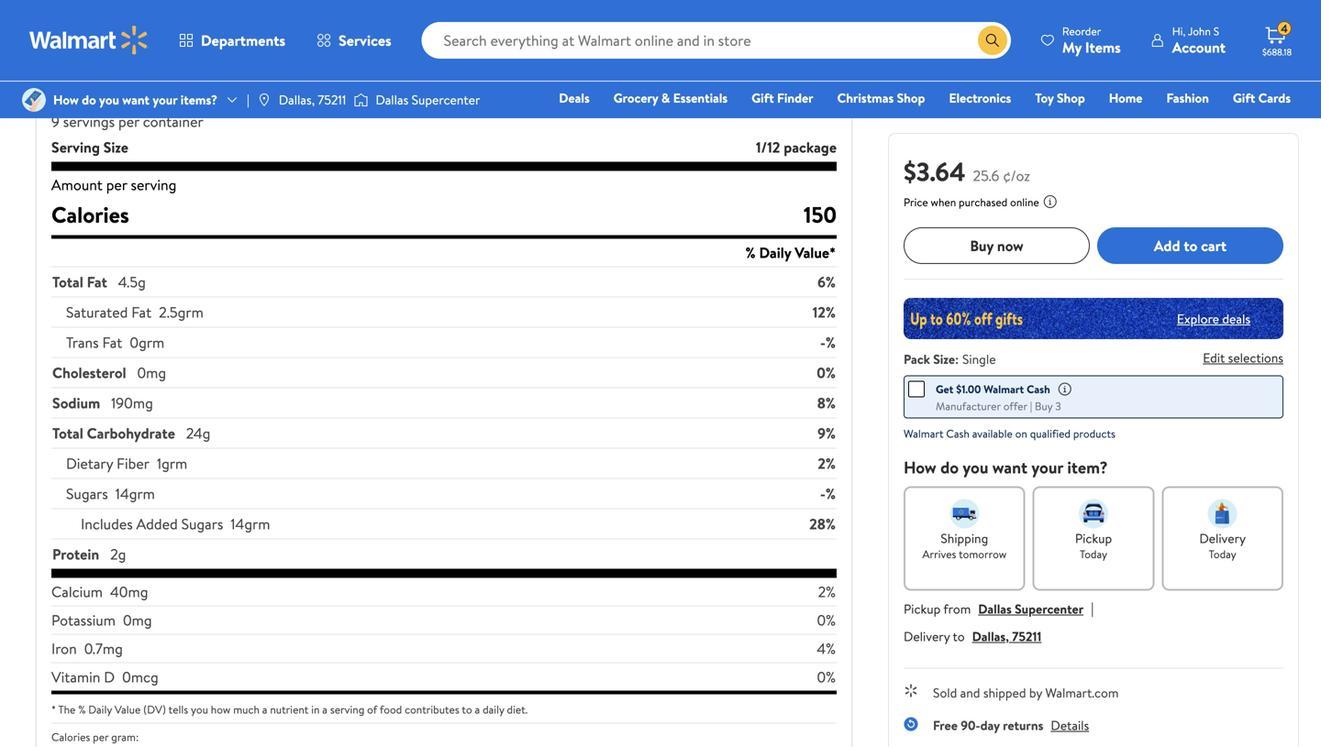 Task type: vqa. For each thing, say whether or not it's contained in the screenshot.


Task type: locate. For each thing, give the bounding box(es) containing it.
essentials
[[673, 89, 728, 107]]

pickup
[[1075, 530, 1112, 548], [904, 601, 941, 619]]

gift finder
[[752, 89, 814, 107]]

2 2% from the top
[[818, 582, 836, 602]]

day
[[981, 717, 1000, 735]]

dallas up dallas, 75211 button
[[979, 601, 1012, 619]]

1 horizontal spatial buy
[[1035, 399, 1053, 414]]

2% up 4%
[[818, 582, 836, 602]]

2 - from the top
[[820, 484, 826, 504]]

 image left 9
[[22, 88, 46, 112]]

4
[[1281, 21, 1288, 36]]

2% for calcium 40mg
[[818, 582, 836, 602]]

0 horizontal spatial dallas
[[376, 91, 409, 109]]

0 horizontal spatial pickup
[[904, 601, 941, 619]]

home
[[1109, 89, 1143, 107]]

gift
[[752, 89, 774, 107], [1233, 89, 1256, 107]]

vitamin d 0mcg
[[51, 668, 159, 688]]

daily left value*
[[759, 243, 791, 263]]

may
[[338, 79, 358, 95]]

1 horizontal spatial serving
[[330, 702, 365, 718]]

trans fat 0grm
[[66, 333, 164, 353]]

edit selections button
[[1203, 349, 1284, 367]]

total up saturated
[[52, 272, 83, 292]]

shop right toy in the right of the page
[[1057, 89, 1085, 107]]

a right in at the bottom
[[322, 702, 328, 718]]

hi, john s account
[[1173, 23, 1226, 57]]

shop
[[897, 89, 925, 107], [1057, 89, 1085, 107]]

want up per
[[122, 91, 150, 109]]

daily left the value
[[88, 702, 112, 718]]

0% up 4%
[[817, 611, 836, 631]]

one debit
[[1151, 115, 1213, 133]]

size right pack
[[933, 351, 955, 368]]

dallas supercenter
[[376, 91, 480, 109]]

0 vertical spatial you
[[99, 91, 119, 109]]

1 horizontal spatial your
[[1032, 457, 1064, 479]]

1 2% from the top
[[818, 454, 836, 474]]

1 horizontal spatial how
[[904, 457, 937, 479]]

christmas shop link
[[829, 88, 934, 108]]

0 horizontal spatial daily
[[88, 702, 112, 718]]

sold and shipped by walmart.com
[[933, 685, 1119, 702]]

1 horizontal spatial supercenter
[[1015, 601, 1084, 619]]

gift finder link
[[744, 88, 822, 108]]

1 horizontal spatial available
[[973, 426, 1013, 442]]

1 vertical spatial 0%
[[817, 611, 836, 631]]

your up the container
[[153, 91, 177, 109]]

1 horizontal spatial pickup
[[1075, 530, 1112, 548]]

1 vertical spatial 2%
[[818, 582, 836, 602]]

1 vertical spatial size
[[933, 351, 955, 368]]

fat up 0grm
[[131, 302, 152, 323]]

9%
[[818, 424, 836, 444]]

walmart image
[[29, 26, 149, 55]]

fat right trans
[[102, 333, 122, 353]]

-
[[820, 333, 826, 353], [820, 484, 826, 504]]

container
[[143, 111, 203, 132]]

tells
[[169, 702, 188, 718]]

sodium
[[52, 393, 100, 413]]

today down intent image for delivery
[[1209, 547, 1237, 563]]

how down manufacturer
[[904, 457, 937, 479]]

0 horizontal spatial available
[[375, 79, 415, 95]]

1 calories from the top
[[51, 200, 129, 230]]

1 horizontal spatial  image
[[257, 93, 271, 107]]

food
[[380, 702, 402, 718]]

% down 12%
[[826, 333, 836, 353]]

dallas, down dallas supercenter button
[[972, 628, 1009, 646]]

pickup for pickup from dallas supercenter | delivery to dallas, 75211
[[904, 601, 941, 619]]

0 vertical spatial serving
[[131, 175, 177, 195]]

0 vertical spatial per
[[106, 175, 127, 195]]

1 vertical spatial you
[[963, 457, 989, 479]]

0 horizontal spatial product
[[112, 79, 149, 95]]

size down 9  servings per container
[[103, 137, 128, 157]]

a right much
[[262, 702, 267, 718]]

arrives
[[923, 547, 957, 563]]

0 vertical spatial supercenter
[[412, 91, 480, 109]]

1 - from the top
[[820, 333, 826, 353]]

cash down manufacturer
[[947, 426, 970, 442]]

| right dallas supercenter button
[[1091, 599, 1094, 619]]

supercenter right be
[[412, 91, 480, 109]]

1 vertical spatial 0mg
[[123, 611, 152, 631]]

1 horizontal spatial cash
[[1027, 382, 1050, 397]]

1 vertical spatial supercenter
[[1015, 601, 1084, 619]]

2 product from the left
[[498, 79, 535, 95]]

- up 28%
[[820, 484, 826, 504]]

2 vertical spatial fat
[[102, 333, 122, 353]]

1 horizontal spatial 75211
[[1012, 628, 1042, 646]]

75211 down dallas supercenter button
[[1012, 628, 1042, 646]]

the
[[58, 702, 76, 718]]

available left as
[[375, 79, 415, 95]]

sugars 14grm
[[66, 484, 155, 504]]

1 vertical spatial cash
[[947, 426, 970, 442]]

gift left finder
[[752, 89, 774, 107]]

get $1.00 walmart cash
[[936, 382, 1050, 397]]

2 vertical spatial |
[[1091, 599, 1094, 619]]

today for delivery
[[1209, 547, 1237, 563]]

pickup left "from" on the right of the page
[[904, 601, 941, 619]]

label
[[152, 79, 174, 95]]

75211 inside pickup from dallas supercenter | delivery to dallas, 75211
[[1012, 628, 1042, 646]]

to inside nutrition facts refer to the product label for full dietary information, which may be available as an alternative product image.
[[80, 79, 91, 95]]

walmart down get $1.00 walmart cash checkbox
[[904, 426, 944, 442]]

size for pack
[[933, 351, 955, 368]]

0grm
[[130, 333, 164, 353]]

calories down amount
[[51, 200, 129, 230]]

0 horizontal spatial size
[[103, 137, 128, 157]]

refer
[[51, 79, 78, 95]]

0 horizontal spatial today
[[1080, 547, 1108, 563]]

debit
[[1181, 115, 1213, 133]]

do up intent image for shipping
[[941, 457, 959, 479]]

serving left 'of'
[[330, 702, 365, 718]]

2% down 9%
[[818, 454, 836, 474]]

sugars right added
[[181, 514, 223, 535]]

1 vertical spatial serving
[[330, 702, 365, 718]]

do
[[82, 91, 96, 109], [941, 457, 959, 479]]

supercenter
[[412, 91, 480, 109], [1015, 601, 1084, 619]]

potassium
[[51, 611, 116, 631]]

6%
[[818, 272, 836, 292]]

1 vertical spatial 14grm
[[231, 514, 270, 535]]

1 horizontal spatial today
[[1209, 547, 1237, 563]]

per for calories
[[93, 730, 109, 746]]

1 vertical spatial pickup
[[904, 601, 941, 619]]

1 0% from the top
[[817, 363, 836, 383]]

0 vertical spatial |
[[247, 91, 249, 109]]

buy left 3
[[1035, 399, 1053, 414]]

0 horizontal spatial  image
[[22, 88, 46, 112]]

1 horizontal spatial sugars
[[181, 514, 223, 535]]

40mg
[[110, 582, 148, 602]]

1 horizontal spatial shop
[[1057, 89, 1085, 107]]

- down 12%
[[820, 333, 826, 353]]

includes added sugars 14grm
[[81, 514, 270, 535]]

legal information image
[[1043, 195, 1058, 209]]

1 vertical spatial daily
[[88, 702, 112, 718]]

 image for dallas, 75211
[[257, 93, 271, 107]]

0.7mg
[[84, 639, 123, 659]]

you for how do you want your item?
[[963, 457, 989, 479]]

1 vertical spatial per
[[93, 730, 109, 746]]

to
[[80, 79, 91, 95], [1184, 236, 1198, 256], [953, 628, 965, 646], [462, 702, 472, 718]]

dallas,
[[279, 91, 315, 109], [972, 628, 1009, 646]]

want for items?
[[122, 91, 150, 109]]

electronics link
[[941, 88, 1020, 108]]

-% up 28%
[[820, 484, 836, 504]]

0 horizontal spatial gift
[[752, 89, 774, 107]]

1 horizontal spatial want
[[993, 457, 1028, 479]]

available inside nutrition facts refer to the product label for full dietary information, which may be available as an alternative product image.
[[375, 79, 415, 95]]

to left daily
[[462, 702, 472, 718]]

1 vertical spatial delivery
[[904, 628, 950, 646]]

2% for dietary fiber 1grm
[[818, 454, 836, 474]]

1 horizontal spatial walmart
[[984, 382, 1024, 397]]

1 horizontal spatial delivery
[[1200, 530, 1246, 548]]

delivery down "from" on the right of the page
[[904, 628, 950, 646]]

 image right dietary
[[257, 93, 271, 107]]

daily
[[483, 702, 504, 718]]

0 vertical spatial 2%
[[818, 454, 836, 474]]

0 vertical spatial pickup
[[1075, 530, 1112, 548]]

2%
[[818, 454, 836, 474], [818, 582, 836, 602]]

buy inside button
[[970, 236, 994, 256]]

serving down the container
[[131, 175, 177, 195]]

0mg down 0grm
[[137, 363, 166, 383]]

0 vertical spatial 14grm
[[115, 484, 155, 504]]

fashion
[[1167, 89, 1209, 107]]

1 horizontal spatial do
[[941, 457, 959, 479]]

2 gift from the left
[[1233, 89, 1256, 107]]

today inside pickup today
[[1080, 547, 1108, 563]]

4%
[[817, 639, 836, 659]]

0mg down 40mg
[[123, 611, 152, 631]]

1 gift from the left
[[752, 89, 774, 107]]

1 vertical spatial dallas
[[979, 601, 1012, 619]]

to left 'the'
[[80, 79, 91, 95]]

1 vertical spatial dallas,
[[972, 628, 1009, 646]]

1 horizontal spatial product
[[498, 79, 535, 95]]

 image
[[22, 88, 46, 112], [257, 93, 271, 107]]

1 vertical spatial do
[[941, 457, 959, 479]]

$1.00
[[956, 382, 981, 397]]

how up 9
[[53, 91, 79, 109]]

0% down 4%
[[817, 668, 836, 688]]

tomorrow
[[959, 547, 1007, 563]]

saturated
[[66, 302, 128, 323]]

0 vertical spatial dallas,
[[279, 91, 315, 109]]

sugars
[[66, 484, 108, 504], [181, 514, 223, 535]]

per for amount
[[106, 175, 127, 195]]

product
[[112, 79, 149, 95], [498, 79, 535, 95]]

0 vertical spatial calories
[[51, 200, 129, 230]]

in
[[311, 702, 320, 718]]

a left daily
[[475, 702, 480, 718]]

0 horizontal spatial shop
[[897, 89, 925, 107]]

supercenter up dallas, 75211 button
[[1015, 601, 1084, 619]]

1 vertical spatial want
[[993, 457, 1028, 479]]

calories down the
[[51, 730, 90, 746]]

gram:
[[111, 730, 139, 746]]

your down 'qualified'
[[1032, 457, 1064, 479]]

do up servings in the left of the page
[[82, 91, 96, 109]]

by
[[1030, 685, 1043, 702]]

0 vertical spatial want
[[122, 91, 150, 109]]

how for how do you want your items?
[[53, 91, 79, 109]]

3 0% from the top
[[817, 668, 836, 688]]

to left cart
[[1184, 236, 1198, 256]]

shop right christmas on the right top
[[897, 89, 925, 107]]

d
[[104, 668, 115, 688]]

1 -% from the top
[[820, 333, 836, 353]]

gift cards link
[[1225, 88, 1299, 108]]

services
[[339, 30, 392, 50]]

buy left now
[[970, 236, 994, 256]]

total down sodium
[[52, 424, 83, 444]]

on
[[1016, 426, 1028, 442]]

2 -% from the top
[[820, 484, 836, 504]]

gift cards registry
[[1080, 89, 1291, 133]]

1 horizontal spatial a
[[322, 702, 328, 718]]

delivery down intent image for delivery
[[1200, 530, 1246, 548]]

search icon image
[[985, 33, 1000, 48]]

finder
[[777, 89, 814, 107]]

-%
[[820, 333, 836, 353], [820, 484, 836, 504]]

want for item?
[[993, 457, 1028, 479]]

walmart up manufacturer offer | buy 3
[[984, 382, 1024, 397]]

to down "from" on the right of the page
[[953, 628, 965, 646]]

available down manufacturer offer | buy 3
[[973, 426, 1013, 442]]

1 vertical spatial how
[[904, 457, 937, 479]]

0 horizontal spatial dallas,
[[279, 91, 315, 109]]

fat
[[87, 272, 107, 292], [131, 302, 152, 323], [102, 333, 122, 353]]

2 horizontal spatial you
[[963, 457, 989, 479]]

2 horizontal spatial a
[[475, 702, 480, 718]]

fat up saturated
[[87, 272, 107, 292]]

% up 28%
[[826, 484, 836, 504]]

Get $1.00 Walmart Cash checkbox
[[909, 381, 925, 398]]

deals
[[559, 89, 590, 107]]

1 vertical spatial total
[[52, 424, 83, 444]]

shipped
[[984, 685, 1026, 702]]

Search search field
[[422, 22, 1011, 59]]

1 horizontal spatial you
[[191, 702, 208, 718]]

product right 'the'
[[112, 79, 149, 95]]

calories for calories per gram:
[[51, 730, 90, 746]]

0 horizontal spatial do
[[82, 91, 96, 109]]

0 horizontal spatial buy
[[970, 236, 994, 256]]

1 shop from the left
[[897, 89, 925, 107]]

qualified
[[1030, 426, 1071, 442]]

0 horizontal spatial 75211
[[318, 91, 346, 109]]

product left image.
[[498, 79, 535, 95]]

2 shop from the left
[[1057, 89, 1085, 107]]

75211
[[318, 91, 346, 109], [1012, 628, 1042, 646]]

1 horizontal spatial gift
[[1233, 89, 1256, 107]]

saturated fat 2.5grm
[[66, 302, 204, 323]]

one
[[1151, 115, 1178, 133]]

account
[[1173, 37, 1226, 57]]

today down intent image for pickup
[[1080, 547, 1108, 563]]

do for how do you want your items?
[[82, 91, 96, 109]]

dallas right be
[[376, 91, 409, 109]]

 image
[[354, 91, 368, 109]]

today inside delivery today
[[1209, 547, 1237, 563]]

price
[[904, 195, 928, 210]]

calories per gram:
[[51, 730, 139, 746]]

you right the tells
[[191, 702, 208, 718]]

0 vertical spatial -
[[820, 333, 826, 353]]

75211 left be
[[318, 91, 346, 109]]

you up 9  servings per container
[[99, 91, 119, 109]]

-% down 12%
[[820, 333, 836, 353]]

your for items?
[[153, 91, 177, 109]]

1 horizontal spatial daily
[[759, 243, 791, 263]]

0 horizontal spatial want
[[122, 91, 150, 109]]

serving
[[131, 175, 177, 195], [330, 702, 365, 718]]

1 vertical spatial 75211
[[1012, 628, 1042, 646]]

 image for how do you want your items?
[[22, 88, 46, 112]]

show reward details image
[[1058, 382, 1072, 397]]

0 vertical spatial 0%
[[817, 363, 836, 383]]

1 total from the top
[[52, 272, 83, 292]]

0% up "8%"
[[817, 363, 836, 383]]

0 horizontal spatial your
[[153, 91, 177, 109]]

0 horizontal spatial delivery
[[904, 628, 950, 646]]

0 vertical spatial total
[[52, 272, 83, 292]]

pickup down intent image for pickup
[[1075, 530, 1112, 548]]

do for how do you want your item?
[[941, 457, 959, 479]]

1 vertical spatial fat
[[131, 302, 152, 323]]

offer
[[1004, 399, 1028, 414]]

2 total from the top
[[52, 424, 83, 444]]

1 today from the left
[[1080, 547, 1108, 563]]

dietary
[[211, 79, 244, 95]]

2 horizontal spatial |
[[1091, 599, 1094, 619]]

pickup inside pickup from dallas supercenter | delivery to dallas, 75211
[[904, 601, 941, 619]]

gift inside gift finder link
[[752, 89, 774, 107]]

to inside button
[[1184, 236, 1198, 256]]

home link
[[1101, 88, 1151, 108]]

per left gram:
[[93, 730, 109, 746]]

0 horizontal spatial you
[[99, 91, 119, 109]]

1 vertical spatial |
[[1030, 399, 1033, 414]]

you up intent image for shipping
[[963, 457, 989, 479]]

| right offer
[[1030, 399, 1033, 414]]

$3.64
[[904, 154, 966, 190]]

2 today from the left
[[1209, 547, 1237, 563]]

walmart cash available on qualified products
[[904, 426, 1116, 442]]

2g
[[110, 545, 126, 565]]

value*
[[795, 243, 836, 263]]

3 a from the left
[[475, 702, 480, 718]]

| right dietary
[[247, 91, 249, 109]]

0 vertical spatial do
[[82, 91, 96, 109]]

0 horizontal spatial supercenter
[[412, 91, 480, 109]]

0 vertical spatial sugars
[[66, 484, 108, 504]]

per right amount
[[106, 175, 127, 195]]

gift left cards
[[1233, 89, 1256, 107]]

serving size
[[51, 137, 128, 157]]

1 horizontal spatial dallas
[[979, 601, 1012, 619]]

1 vertical spatial available
[[973, 426, 1013, 442]]

1 vertical spatial calories
[[51, 730, 90, 746]]

cash left show reward details icon
[[1027, 382, 1050, 397]]

dallas, left may
[[279, 91, 315, 109]]

sugars down the 'dietary'
[[66, 484, 108, 504]]

0 vertical spatial available
[[375, 79, 415, 95]]

cards
[[1259, 89, 1291, 107]]

1 vertical spatial -%
[[820, 484, 836, 504]]

2 calories from the top
[[51, 730, 90, 746]]

want down walmart cash available on qualified products
[[993, 457, 1028, 479]]

gift inside gift cards registry
[[1233, 89, 1256, 107]]

single
[[963, 351, 996, 368]]

when
[[931, 195, 956, 210]]

0 vertical spatial your
[[153, 91, 177, 109]]

walmart+
[[1236, 115, 1291, 133]]

1 a from the left
[[262, 702, 267, 718]]



Task type: describe. For each thing, give the bounding box(es) containing it.
total for total carbohydrate
[[52, 424, 83, 444]]

% left value*
[[746, 243, 756, 263]]

2 0% from the top
[[817, 611, 836, 631]]

up to sixty percent off deals. shop now. image
[[904, 298, 1284, 340]]

amount
[[51, 175, 103, 195]]

how for how do you want your item?
[[904, 457, 937, 479]]

0 horizontal spatial serving
[[131, 175, 177, 195]]

1 product from the left
[[112, 79, 149, 95]]

Walmart Site-Wide search field
[[422, 22, 1011, 59]]

size for serving
[[103, 137, 128, 157]]

1 vertical spatial sugars
[[181, 514, 223, 535]]

edit selections
[[1203, 349, 1284, 367]]

how do you want your item?
[[904, 457, 1108, 479]]

calories for calories
[[51, 200, 129, 230]]

delivery today
[[1200, 530, 1246, 563]]

0% for -%
[[817, 363, 836, 383]]

dallas inside pickup from dallas supercenter | delivery to dallas, 75211
[[979, 601, 1012, 619]]

| inside pickup from dallas supercenter | delivery to dallas, 75211
[[1091, 599, 1094, 619]]

buy now
[[970, 236, 1024, 256]]

and
[[961, 685, 981, 702]]

pickup for pickup today
[[1075, 530, 1112, 548]]

registry link
[[1072, 114, 1135, 134]]

- for 0grm
[[820, 333, 826, 353]]

potassium 0mg
[[51, 611, 152, 631]]

products
[[1074, 426, 1116, 442]]

- for 14grm
[[820, 484, 826, 504]]

full
[[193, 79, 209, 95]]

dallas, 75211
[[279, 91, 346, 109]]

0 horizontal spatial 14grm
[[115, 484, 155, 504]]

item?
[[1068, 457, 1108, 479]]

to inside pickup from dallas supercenter | delivery to dallas, 75211
[[953, 628, 965, 646]]

add $1.00 reward walmart plus, element
[[909, 380, 1050, 399]]

package
[[784, 137, 837, 157]]

intent image for shipping image
[[950, 500, 979, 529]]

1 vertical spatial buy
[[1035, 399, 1053, 414]]

servings
[[63, 111, 115, 132]]

purchased
[[959, 195, 1008, 210]]

fashion link
[[1159, 88, 1218, 108]]

0 vertical spatial dallas
[[376, 91, 409, 109]]

manufacturer offer | buy 3
[[936, 399, 1061, 414]]

today for pickup
[[1080, 547, 1108, 563]]

0 vertical spatial delivery
[[1200, 530, 1246, 548]]

manufacturer
[[936, 399, 1001, 414]]

cart
[[1201, 236, 1227, 256]]

0 horizontal spatial sugars
[[66, 484, 108, 504]]

0mcg
[[122, 668, 159, 688]]

services button
[[301, 18, 407, 62]]

shipping arrives tomorrow
[[923, 530, 1007, 563]]

intent image for pickup image
[[1079, 500, 1109, 529]]

alternative
[[444, 79, 495, 95]]

shop for toy shop
[[1057, 89, 1085, 107]]

walmart.com
[[1046, 685, 1119, 702]]

online
[[1010, 195, 1039, 210]]

150
[[804, 200, 837, 230]]

9
[[51, 111, 60, 132]]

add
[[1154, 236, 1181, 256]]

2.5grm
[[159, 302, 204, 323]]

0 horizontal spatial |
[[247, 91, 249, 109]]

1/12
[[756, 137, 780, 157]]

1 horizontal spatial |
[[1030, 399, 1033, 414]]

$688.18
[[1263, 46, 1292, 58]]

grocery & essentials link
[[605, 88, 736, 108]]

electronics
[[949, 89, 1012, 107]]

3
[[1056, 399, 1061, 414]]

grocery & essentials
[[614, 89, 728, 107]]

intent image for delivery image
[[1208, 500, 1238, 529]]

items
[[1085, 37, 1121, 57]]

cholesterol
[[52, 363, 126, 383]]

1/12 package
[[756, 137, 837, 157]]

sold
[[933, 685, 957, 702]]

0 vertical spatial 0mg
[[137, 363, 166, 383]]

% right the
[[78, 702, 86, 718]]

your for item?
[[1032, 457, 1064, 479]]

-% for trans fat 0grm
[[820, 333, 836, 353]]

returns
[[1003, 717, 1044, 735]]

-% for sugars 14grm
[[820, 484, 836, 504]]

items?
[[181, 91, 217, 109]]

christmas
[[837, 89, 894, 107]]

dallas, inside pickup from dallas supercenter | delivery to dallas, 75211
[[972, 628, 1009, 646]]

departments button
[[163, 18, 301, 62]]

price when purchased online
[[904, 195, 1039, 210]]

vitamin
[[51, 668, 100, 688]]

gift for finder
[[752, 89, 774, 107]]

s
[[1214, 23, 1220, 39]]

includes
[[81, 514, 133, 535]]

fiber
[[117, 454, 150, 474]]

8%
[[817, 393, 836, 413]]

iron 0.7mg
[[51, 639, 123, 659]]

supercenter inside pickup from dallas supercenter | delivery to dallas, 75211
[[1015, 601, 1084, 619]]

2 a from the left
[[322, 702, 328, 718]]

dietary fiber 1grm
[[66, 454, 187, 474]]

which
[[308, 79, 336, 95]]

total for total fat
[[52, 272, 83, 292]]

12%
[[813, 302, 836, 323]]

john
[[1188, 23, 1211, 39]]

1 vertical spatial walmart
[[904, 426, 944, 442]]

1grm
[[157, 454, 187, 474]]

iron
[[51, 639, 77, 659]]

selections
[[1228, 349, 1284, 367]]

serving
[[51, 137, 100, 157]]

of
[[367, 702, 377, 718]]

be
[[361, 79, 372, 95]]

per
[[118, 111, 139, 132]]

2 vertical spatial you
[[191, 702, 208, 718]]

:
[[955, 351, 959, 368]]

add to cart
[[1154, 236, 1227, 256]]

the
[[93, 79, 109, 95]]

*
[[51, 702, 56, 718]]

my
[[1063, 37, 1082, 57]]

fat for saturated
[[131, 302, 152, 323]]

cash inside add $1.00 reward walmart plus, element
[[1027, 382, 1050, 397]]

edit
[[1203, 349, 1225, 367]]

added
[[136, 514, 178, 535]]

add to cart button
[[1098, 228, 1284, 264]]

gift for cards
[[1233, 89, 1256, 107]]

get
[[936, 382, 954, 397]]

now
[[997, 236, 1024, 256]]

delivery inside pickup from dallas supercenter | delivery to dallas, 75211
[[904, 628, 950, 646]]

grocery
[[614, 89, 658, 107]]

pickup from dallas supercenter | delivery to dallas, 75211
[[904, 599, 1094, 646]]

28%
[[810, 514, 836, 535]]

amount per serving
[[51, 175, 177, 195]]

fat for trans
[[102, 333, 122, 353]]

as
[[418, 79, 428, 95]]

shop for christmas shop
[[897, 89, 925, 107]]

facts
[[146, 45, 194, 75]]

0 vertical spatial 75211
[[318, 91, 346, 109]]

how do you want your items?
[[53, 91, 217, 109]]

0% for 4%
[[817, 668, 836, 688]]

you for how do you want your items?
[[99, 91, 119, 109]]

$3.64 25.6 ¢/oz
[[904, 154, 1030, 190]]

total fat
[[52, 272, 107, 292]]

fat for total
[[87, 272, 107, 292]]



